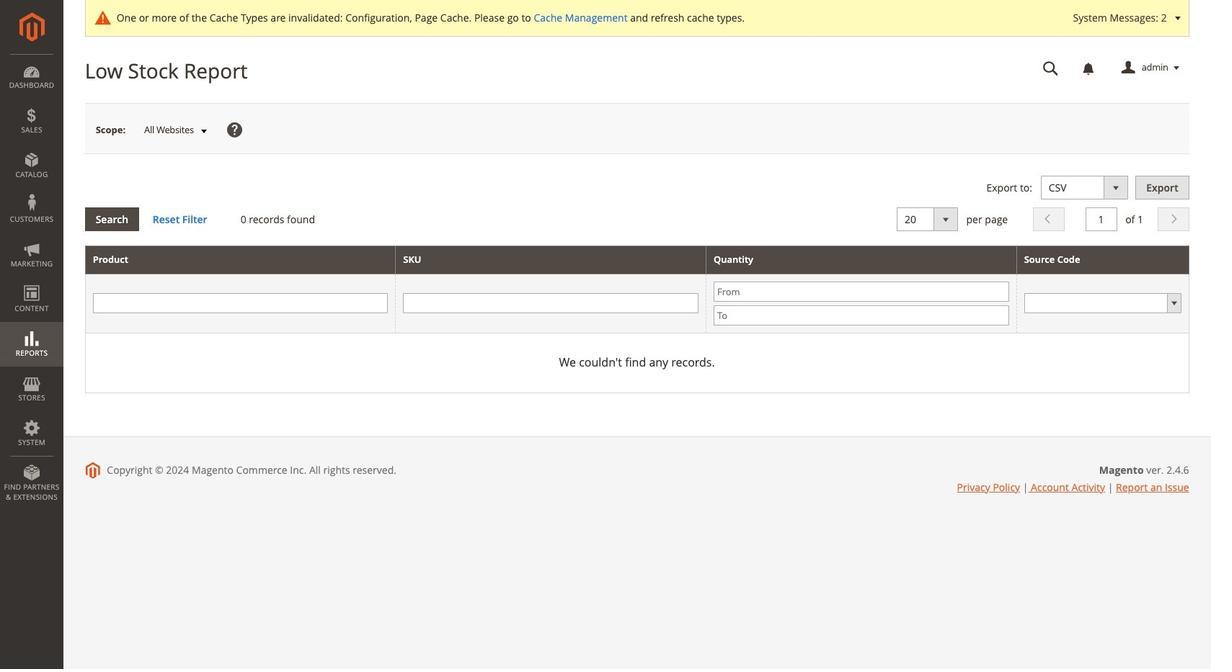 Task type: locate. For each thing, give the bounding box(es) containing it.
None text field
[[1086, 208, 1117, 232], [93, 294, 388, 314], [1086, 208, 1117, 232], [93, 294, 388, 314]]

From text field
[[714, 282, 1009, 302]]

None text field
[[1033, 56, 1069, 81], [403, 294, 699, 314], [1033, 56, 1069, 81], [403, 294, 699, 314]]

menu bar
[[0, 54, 63, 510]]



Task type: describe. For each thing, give the bounding box(es) containing it.
To text field
[[714, 306, 1009, 326]]

magento admin panel image
[[19, 12, 44, 42]]



